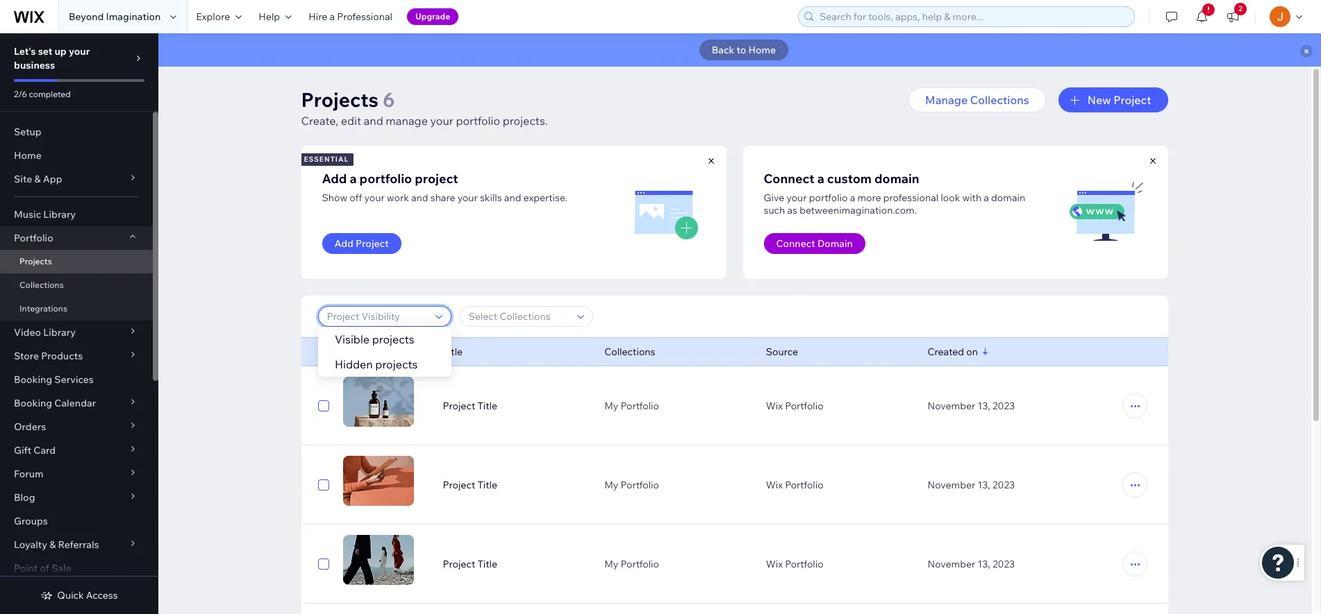 Task type: vqa. For each thing, say whether or not it's contained in the screenshot.
topmost "Show"
no



Task type: locate. For each thing, give the bounding box(es) containing it.
2 2023 from the top
[[993, 479, 1015, 492]]

projects down visible projects on the bottom left of the page
[[375, 358, 417, 372]]

2 vertical spatial my
[[605, 559, 619, 571]]

1 project title image from the top
[[343, 377, 414, 427]]

2 vertical spatial portfolio
[[809, 192, 848, 204]]

projects down portfolio popup button
[[19, 256, 52, 267]]

new
[[1088, 93, 1111, 107]]

library inside popup button
[[43, 327, 76, 339]]

upgrade button
[[407, 8, 459, 25]]

portfolio down custom
[[809, 192, 848, 204]]

wix portfolio
[[766, 400, 824, 413], [766, 479, 824, 492], [766, 559, 824, 571]]

1 2023 from the top
[[993, 400, 1015, 413]]

wix for 1st project title image from the top of the page
[[766, 400, 783, 413]]

projects inside projects 6 create, edit and manage your portfolio projects.
[[301, 88, 379, 112]]

loyalty
[[14, 539, 47, 552]]

0 vertical spatial booking
[[14, 374, 52, 386]]

2 booking from the top
[[14, 397, 52, 410]]

list containing add a portfolio project
[[299, 146, 1168, 279]]

2 november 13, 2023 from the top
[[928, 479, 1015, 492]]

let's
[[14, 45, 36, 58]]

setup
[[14, 126, 42, 138]]

add inside add a portfolio project show off your work and share your skills and expertise.
[[322, 171, 347, 187]]

november 13, 2023 for 1st project title image from the top of the page
[[928, 400, 1015, 413]]

0 vertical spatial projects
[[301, 88, 379, 112]]

orders
[[14, 421, 46, 434]]

booking up orders
[[14, 397, 52, 410]]

& inside loyalty & referrals popup button
[[49, 539, 56, 552]]

1 vertical spatial november 13, 2023
[[928, 479, 1015, 492]]

2023
[[993, 400, 1015, 413], [993, 479, 1015, 492], [993, 559, 1015, 571]]

0 vertical spatial connect
[[764, 171, 815, 187]]

1 horizontal spatial and
[[411, 192, 428, 204]]

with
[[963, 192, 982, 204]]

portfolio
[[456, 114, 500, 128], [360, 171, 412, 187], [809, 192, 848, 204]]

projects for hidden projects
[[375, 358, 417, 372]]

1 vertical spatial wix
[[766, 479, 783, 492]]

2/6 completed
[[14, 89, 71, 99]]

booking for booking calendar
[[14, 397, 52, 410]]

2 vertical spatial november
[[928, 559, 976, 571]]

loyalty & referrals
[[14, 539, 99, 552]]

& right loyalty
[[49, 539, 56, 552]]

2 vertical spatial project title image
[[343, 536, 414, 586]]

projects inside the sidebar element
[[19, 256, 52, 267]]

projects down project visibility field
[[372, 333, 414, 347]]

project title for 2nd project title image from the bottom
[[443, 479, 498, 492]]

1 vertical spatial projects
[[19, 256, 52, 267]]

wix portfolio for 2nd project title image from the bottom
[[766, 479, 824, 492]]

my portfolio for third project title image
[[605, 559, 659, 571]]

2 project title image from the top
[[343, 456, 414, 506]]

forum
[[14, 468, 43, 481]]

1 horizontal spatial &
[[49, 539, 56, 552]]

0 vertical spatial portfolio
[[456, 114, 500, 128]]

my
[[605, 400, 619, 413], [605, 479, 619, 492], [605, 559, 619, 571]]

project for 1st project title image from the top of the page
[[443, 400, 475, 413]]

0 vertical spatial projects
[[372, 333, 414, 347]]

0 horizontal spatial projects
[[19, 256, 52, 267]]

1 vertical spatial portfolio
[[360, 171, 412, 187]]

add for a
[[322, 171, 347, 187]]

0 vertical spatial 2023
[[993, 400, 1015, 413]]

my for 2nd project title image from the bottom
[[605, 479, 619, 492]]

add down show
[[335, 238, 354, 250]]

1 november from the top
[[928, 400, 976, 413]]

and
[[364, 114, 383, 128], [411, 192, 428, 204], [504, 192, 521, 204]]

2 library from the top
[[43, 327, 76, 339]]

portfolio inside projects 6 create, edit and manage your portfolio projects.
[[456, 114, 500, 128]]

connect up give
[[764, 171, 815, 187]]

groups
[[14, 516, 48, 528]]

0 vertical spatial november
[[928, 400, 976, 413]]

1 my portfolio from the top
[[605, 400, 659, 413]]

3 my from the top
[[605, 559, 619, 571]]

a left custom
[[817, 171, 825, 187]]

connect domain button
[[764, 233, 866, 254]]

3 wix from the top
[[766, 559, 783, 571]]

title
[[443, 346, 463, 358], [478, 400, 498, 413], [478, 479, 498, 492], [478, 559, 498, 571]]

1 horizontal spatial domain
[[991, 192, 1026, 204]]

november for third project title image
[[928, 559, 976, 571]]

1 vertical spatial library
[[43, 327, 76, 339]]

3 november 13, 2023 from the top
[[928, 559, 1015, 571]]

projects
[[301, 88, 379, 112], [19, 256, 52, 267]]

0 horizontal spatial &
[[34, 173, 41, 186]]

0 vertical spatial wix
[[766, 400, 783, 413]]

list
[[299, 146, 1168, 279]]

your right give
[[787, 192, 807, 204]]

portfolio left projects.
[[456, 114, 500, 128]]

domain right with
[[991, 192, 1026, 204]]

sale
[[51, 563, 71, 575]]

and right work
[[411, 192, 428, 204]]

projects up 'edit'
[[301, 88, 379, 112]]

1 vertical spatial november
[[928, 479, 976, 492]]

quick access
[[57, 590, 118, 602]]

1 13, from the top
[[978, 400, 991, 413]]

project for 2nd project title image from the bottom
[[443, 479, 475, 492]]

point
[[14, 563, 38, 575]]

2 vertical spatial 13,
[[978, 559, 991, 571]]

to
[[737, 44, 746, 56]]

project title
[[443, 400, 498, 413], [443, 479, 498, 492], [443, 559, 498, 571]]

connect inside connect a custom domain give your portfolio a more professional look with a domain such as betweenimagination.com.
[[764, 171, 815, 187]]

3 13, from the top
[[978, 559, 991, 571]]

gift
[[14, 445, 31, 457]]

library
[[43, 208, 76, 221], [43, 327, 76, 339]]

more
[[858, 192, 881, 204]]

2 november from the top
[[928, 479, 976, 492]]

0 vertical spatial collections
[[970, 93, 1029, 107]]

1 vertical spatial booking
[[14, 397, 52, 410]]

&
[[34, 173, 41, 186], [49, 539, 56, 552]]

2 vertical spatial wix portfolio
[[766, 559, 824, 571]]

home right the to
[[749, 44, 776, 56]]

2 my portfolio from the top
[[605, 479, 659, 492]]

2 vertical spatial 2023
[[993, 559, 1015, 571]]

your inside let's set up your business
[[69, 45, 90, 58]]

connect domain
[[776, 238, 853, 250]]

your right the manage
[[430, 114, 454, 128]]

0 horizontal spatial domain
[[875, 171, 920, 187]]

a up off
[[350, 171, 357, 187]]

portfolio up work
[[360, 171, 412, 187]]

0 vertical spatial 13,
[[978, 400, 991, 413]]

home inside the sidebar element
[[14, 149, 42, 162]]

a right hire
[[330, 10, 335, 23]]

let's set up your business
[[14, 45, 90, 72]]

0 vertical spatial add
[[322, 171, 347, 187]]

your inside connect a custom domain give your portfolio a more professional look with a domain such as betweenimagination.com.
[[787, 192, 807, 204]]

0 vertical spatial project title
[[443, 400, 498, 413]]

& inside site & app dropdown button
[[34, 173, 41, 186]]

booking inside popup button
[[14, 397, 52, 410]]

3 wix portfolio from the top
[[766, 559, 824, 571]]

1 wix portfolio from the top
[[766, 400, 824, 413]]

completed
[[29, 89, 71, 99]]

1 vertical spatial projects
[[375, 358, 417, 372]]

1 booking from the top
[[14, 374, 52, 386]]

new project button
[[1059, 88, 1168, 113]]

edit
[[341, 114, 361, 128]]

store
[[14, 350, 39, 363]]

2 button
[[1218, 0, 1248, 33]]

and right 'edit'
[[364, 114, 383, 128]]

my portfolio
[[605, 400, 659, 413], [605, 479, 659, 492], [605, 559, 659, 571]]

3 my portfolio from the top
[[605, 559, 659, 571]]

quick
[[57, 590, 84, 602]]

1 vertical spatial project title image
[[343, 456, 414, 506]]

home down the setup
[[14, 149, 42, 162]]

back to home button
[[699, 40, 789, 60]]

3 november from the top
[[928, 559, 976, 571]]

1 vertical spatial 13,
[[978, 479, 991, 492]]

3 project title image from the top
[[343, 536, 414, 586]]

2 vertical spatial collections
[[605, 346, 655, 358]]

sidebar element
[[0, 33, 158, 615]]

gift card button
[[0, 439, 153, 463]]

loyalty & referrals button
[[0, 534, 153, 557]]

november 13, 2023
[[928, 400, 1015, 413], [928, 479, 1015, 492], [928, 559, 1015, 571]]

library up portfolio popup button
[[43, 208, 76, 221]]

point of sale
[[14, 563, 71, 575]]

3 project title from the top
[[443, 559, 498, 571]]

1 horizontal spatial portfolio
[[456, 114, 500, 128]]

site & app button
[[0, 167, 153, 191]]

booking down store
[[14, 374, 52, 386]]

domain
[[818, 238, 853, 250]]

0 vertical spatial november 13, 2023
[[928, 400, 1015, 413]]

1 my from the top
[[605, 400, 619, 413]]

3 2023 from the top
[[993, 559, 1015, 571]]

& right site
[[34, 173, 41, 186]]

project title image
[[343, 377, 414, 427], [343, 456, 414, 506], [343, 536, 414, 586]]

1 vertical spatial &
[[49, 539, 56, 552]]

projects for projects
[[19, 256, 52, 267]]

1 vertical spatial my
[[605, 479, 619, 492]]

0 horizontal spatial and
[[364, 114, 383, 128]]

projects for visible projects
[[372, 333, 414, 347]]

your right 'up'
[[69, 45, 90, 58]]

booking services
[[14, 374, 94, 386]]

1 wix from the top
[[766, 400, 783, 413]]

collections
[[970, 93, 1029, 107], [19, 280, 64, 290], [605, 346, 655, 358]]

up
[[55, 45, 67, 58]]

None checkbox
[[318, 398, 329, 415]]

and inside projects 6 create, edit and manage your portfolio projects.
[[364, 114, 383, 128]]

2 vertical spatial november 13, 2023
[[928, 559, 1015, 571]]

0 vertical spatial my
[[605, 400, 619, 413]]

0 horizontal spatial collections
[[19, 280, 64, 290]]

created on button
[[928, 346, 978, 358]]

my portfolio for 1st project title image from the top of the page
[[605, 400, 659, 413]]

0 vertical spatial domain
[[875, 171, 920, 187]]

2 vertical spatial wix
[[766, 559, 783, 571]]

2 wix from the top
[[766, 479, 783, 492]]

1 horizontal spatial home
[[749, 44, 776, 56]]

1 project title from the top
[[443, 400, 498, 413]]

1 horizontal spatial projects
[[301, 88, 379, 112]]

1 vertical spatial add
[[335, 238, 354, 250]]

help
[[259, 10, 280, 23]]

november
[[928, 400, 976, 413], [928, 479, 976, 492], [928, 559, 976, 571]]

2023 for third project title image
[[993, 559, 1015, 571]]

0 vertical spatial library
[[43, 208, 76, 221]]

0 vertical spatial &
[[34, 173, 41, 186]]

domain up "professional"
[[875, 171, 920, 187]]

blog button
[[0, 486, 153, 510]]

back
[[712, 44, 735, 56]]

0 vertical spatial project title image
[[343, 377, 414, 427]]

essential
[[304, 155, 349, 164]]

1 vertical spatial 2023
[[993, 479, 1015, 492]]

2 my from the top
[[605, 479, 619, 492]]

2 project title from the top
[[443, 479, 498, 492]]

integrations link
[[0, 297, 153, 321]]

projects link
[[0, 250, 153, 274]]

library for music library
[[43, 208, 76, 221]]

list box
[[318, 327, 451, 377]]

2 vertical spatial my portfolio
[[605, 559, 659, 571]]

2 wix portfolio from the top
[[766, 479, 824, 492]]

home
[[749, 44, 776, 56], [14, 149, 42, 162]]

wix for third project title image
[[766, 559, 783, 571]]

1 vertical spatial project title
[[443, 479, 498, 492]]

1 vertical spatial wix portfolio
[[766, 479, 824, 492]]

connect down as
[[776, 238, 815, 250]]

a inside add a portfolio project show off your work and share your skills and expertise.
[[350, 171, 357, 187]]

None checkbox
[[318, 344, 329, 361], [318, 477, 329, 494], [318, 557, 329, 573], [318, 344, 329, 361], [318, 477, 329, 494], [318, 557, 329, 573]]

wix
[[766, 400, 783, 413], [766, 479, 783, 492], [766, 559, 783, 571]]

a
[[330, 10, 335, 23], [350, 171, 357, 187], [817, 171, 825, 187], [850, 192, 855, 204], [984, 192, 989, 204]]

add inside button
[[335, 238, 354, 250]]

2 horizontal spatial collections
[[970, 93, 1029, 107]]

2 vertical spatial project title
[[443, 559, 498, 571]]

1 november 13, 2023 from the top
[[928, 400, 1015, 413]]

2 13, from the top
[[978, 479, 991, 492]]

of
[[40, 563, 49, 575]]

connect
[[764, 171, 815, 187], [776, 238, 815, 250]]

1 vertical spatial domain
[[991, 192, 1026, 204]]

Select Collections field
[[464, 307, 573, 327]]

0 horizontal spatial portfolio
[[360, 171, 412, 187]]

and right "skills"
[[504, 192, 521, 204]]

add up show
[[322, 171, 347, 187]]

0 vertical spatial wix portfolio
[[766, 400, 824, 413]]

1 vertical spatial my portfolio
[[605, 479, 659, 492]]

point of sale link
[[0, 557, 153, 581]]

1 library from the top
[[43, 208, 76, 221]]

portfolio inside popup button
[[14, 232, 53, 245]]

0 horizontal spatial home
[[14, 149, 42, 162]]

wix for 2nd project title image from the bottom
[[766, 479, 783, 492]]

portfolio inside connect a custom domain give your portfolio a more professional look with a domain such as betweenimagination.com.
[[809, 192, 848, 204]]

november 13, 2023 for 2nd project title image from the bottom
[[928, 479, 1015, 492]]

connect inside button
[[776, 238, 815, 250]]

portfolio
[[14, 232, 53, 245], [621, 400, 659, 413], [785, 400, 824, 413], [621, 479, 659, 492], [785, 479, 824, 492], [621, 559, 659, 571], [785, 559, 824, 571]]

library up products
[[43, 327, 76, 339]]

domain
[[875, 171, 920, 187], [991, 192, 1026, 204]]

gift card
[[14, 445, 56, 457]]

1 vertical spatial collections
[[19, 280, 64, 290]]

1 vertical spatial home
[[14, 149, 42, 162]]

0 vertical spatial home
[[749, 44, 776, 56]]

2 horizontal spatial portfolio
[[809, 192, 848, 204]]

0 vertical spatial my portfolio
[[605, 400, 659, 413]]

music library
[[14, 208, 76, 221]]

add
[[322, 171, 347, 187], [335, 238, 354, 250]]

1 vertical spatial connect
[[776, 238, 815, 250]]

your
[[69, 45, 90, 58], [430, 114, 454, 128], [364, 192, 385, 204], [458, 192, 478, 204], [787, 192, 807, 204]]

projects
[[372, 333, 414, 347], [375, 358, 417, 372]]



Task type: describe. For each thing, give the bounding box(es) containing it.
integrations
[[19, 304, 67, 314]]

my portfolio for 2nd project title image from the bottom
[[605, 479, 659, 492]]

visible
[[335, 333, 369, 347]]

projects for projects 6 create, edit and manage your portfolio projects.
[[301, 88, 379, 112]]

referrals
[[58, 539, 99, 552]]

blog
[[14, 492, 35, 504]]

calendar
[[54, 397, 96, 410]]

as
[[788, 204, 798, 217]]

wix portfolio for third project title image
[[766, 559, 824, 571]]

13, for 1st project title image from the top of the page
[[978, 400, 991, 413]]

projects.
[[503, 114, 548, 128]]

Project Visibility field
[[323, 307, 431, 327]]

hidden projects
[[335, 358, 417, 372]]

collections inside the sidebar element
[[19, 280, 64, 290]]

6
[[383, 88, 395, 112]]

booking services link
[[0, 368, 153, 392]]

share
[[431, 192, 455, 204]]

a for portfolio
[[350, 171, 357, 187]]

project for third project title image
[[443, 559, 475, 571]]

custom
[[827, 171, 872, 187]]

app
[[43, 173, 62, 186]]

collections inside button
[[970, 93, 1029, 107]]

& for loyalty
[[49, 539, 56, 552]]

& for site
[[34, 173, 41, 186]]

2/6
[[14, 89, 27, 99]]

expertise.
[[524, 192, 568, 204]]

2
[[1239, 4, 1243, 13]]

store products button
[[0, 345, 153, 368]]

professional
[[337, 10, 393, 23]]

add project
[[335, 238, 389, 250]]

groups link
[[0, 510, 153, 534]]

manage collections
[[925, 93, 1029, 107]]

skills
[[480, 192, 502, 204]]

forum button
[[0, 463, 153, 486]]

your left "skills"
[[458, 192, 478, 204]]

a left "more" in the right top of the page
[[850, 192, 855, 204]]

music library link
[[0, 203, 153, 226]]

site
[[14, 173, 32, 186]]

booking for booking services
[[14, 374, 52, 386]]

beyond imagination
[[69, 10, 161, 23]]

booking calendar
[[14, 397, 96, 410]]

13, for 2nd project title image from the bottom
[[978, 479, 991, 492]]

on
[[967, 346, 978, 358]]

project inside button
[[356, 238, 389, 250]]

portfolio inside add a portfolio project show off your work and share your skills and expertise.
[[360, 171, 412, 187]]

new project
[[1088, 93, 1152, 107]]

products
[[41, 350, 83, 363]]

2023 for 2nd project title image from the bottom
[[993, 479, 1015, 492]]

hire
[[309, 10, 327, 23]]

manage
[[386, 114, 428, 128]]

professional
[[883, 192, 939, 204]]

set
[[38, 45, 52, 58]]

my for 1st project title image from the top of the page
[[605, 400, 619, 413]]

projects 6 create, edit and manage your portfolio projects.
[[301, 88, 548, 128]]

card
[[34, 445, 56, 457]]

orders button
[[0, 415, 153, 439]]

created on
[[928, 346, 978, 358]]

quick access button
[[41, 590, 118, 602]]

2023 for 1st project title image from the top of the page
[[993, 400, 1015, 413]]

upgrade
[[415, 11, 450, 22]]

hire a professional link
[[300, 0, 401, 33]]

project title for 1st project title image from the top of the page
[[443, 400, 498, 413]]

create,
[[301, 114, 338, 128]]

help button
[[250, 0, 300, 33]]

access
[[86, 590, 118, 602]]

a right with
[[984, 192, 989, 204]]

home link
[[0, 144, 153, 167]]

november 13, 2023 for third project title image
[[928, 559, 1015, 571]]

manage collections button
[[909, 88, 1046, 113]]

connect for a
[[764, 171, 815, 187]]

store products
[[14, 350, 83, 363]]

add project button
[[322, 233, 401, 254]]

collections link
[[0, 274, 153, 297]]

1 horizontal spatial collections
[[605, 346, 655, 358]]

work
[[387, 192, 409, 204]]

a for professional
[[330, 10, 335, 23]]

connect a custom domain give your portfolio a more professional look with a domain such as betweenimagination.com.
[[764, 171, 1026, 217]]

business
[[14, 59, 55, 72]]

november for 2nd project title image from the bottom
[[928, 479, 976, 492]]

13, for third project title image
[[978, 559, 991, 571]]

explore
[[196, 10, 230, 23]]

add a portfolio project show off your work and share your skills and expertise.
[[322, 171, 568, 204]]

video library button
[[0, 321, 153, 345]]

project inside button
[[1114, 93, 1152, 107]]

site & app
[[14, 173, 62, 186]]

visible projects
[[335, 333, 414, 347]]

wix portfolio for 1st project title image from the top of the page
[[766, 400, 824, 413]]

my for third project title image
[[605, 559, 619, 571]]

look
[[941, 192, 960, 204]]

manage
[[925, 93, 968, 107]]

hidden
[[335, 358, 373, 372]]

your right off
[[364, 192, 385, 204]]

project title for third project title image
[[443, 559, 498, 571]]

list box containing visible projects
[[318, 327, 451, 377]]

imagination
[[106, 10, 161, 23]]

hire a professional
[[309, 10, 393, 23]]

back to home
[[712, 44, 776, 56]]

beyond
[[69, 10, 104, 23]]

Search for tools, apps, help & more... field
[[816, 7, 1130, 26]]

back to home alert
[[158, 33, 1321, 67]]

add for project
[[335, 238, 354, 250]]

home inside button
[[749, 44, 776, 56]]

betweenimagination.com.
[[800, 204, 917, 217]]

off
[[350, 192, 362, 204]]

your inside projects 6 create, edit and manage your portfolio projects.
[[430, 114, 454, 128]]

project
[[415, 171, 458, 187]]

show
[[322, 192, 348, 204]]

a for custom
[[817, 171, 825, 187]]

2 horizontal spatial and
[[504, 192, 521, 204]]

music
[[14, 208, 41, 221]]

library for video library
[[43, 327, 76, 339]]

connect for domain
[[776, 238, 815, 250]]

booking calendar button
[[0, 392, 153, 415]]

november for 1st project title image from the top of the page
[[928, 400, 976, 413]]



